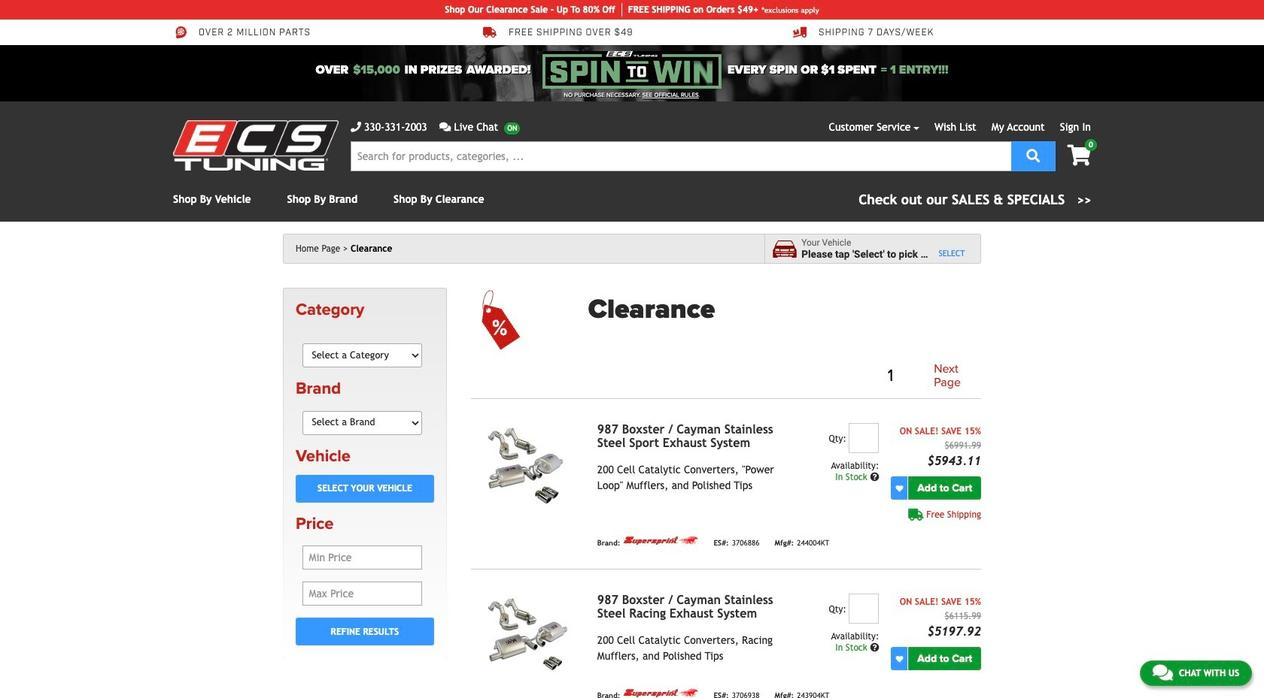 Task type: locate. For each thing, give the bounding box(es) containing it.
phone image
[[351, 122, 361, 132]]

0 vertical spatial comments image
[[439, 122, 451, 132]]

1 supersprint - corporate logo image from the top
[[623, 537, 699, 546]]

1 question circle image from the top
[[870, 473, 879, 482]]

1 vertical spatial supersprint - corporate logo image
[[623, 689, 699, 699]]

question circle image
[[870, 473, 879, 482], [870, 644, 879, 653]]

comments image
[[439, 122, 451, 132], [1153, 664, 1173, 682]]

None number field
[[849, 424, 879, 454], [849, 595, 879, 625], [849, 424, 879, 454], [849, 595, 879, 625]]

1 vertical spatial comments image
[[1153, 664, 1173, 682]]

Min Price number field
[[302, 546, 422, 570]]

supersprint - corporate logo image for es#3706886 - 244004kt - 987 boxster / cayman stainless steel sport exhaust system - 200 cell catalytic converters, "power loop" mufflers, and polished tips - supersprint - porsche image
[[623, 537, 699, 546]]

0 vertical spatial supersprint - corporate logo image
[[623, 537, 699, 546]]

0 vertical spatial question circle image
[[870, 473, 879, 482]]

2 question circle image from the top
[[870, 644, 879, 653]]

2 supersprint - corporate logo image from the top
[[623, 689, 699, 699]]

question circle image for add to wish list image
[[870, 644, 879, 653]]

supersprint - corporate logo image
[[623, 537, 699, 546], [623, 689, 699, 699]]

1 vertical spatial question circle image
[[870, 644, 879, 653]]

ecs tuning image
[[173, 120, 339, 171]]

add to wish list image
[[896, 656, 903, 663]]



Task type: vqa. For each thing, say whether or not it's contained in the screenshot.
Paginated product list navigation 'navigation'
yes



Task type: describe. For each thing, give the bounding box(es) containing it.
question circle image for add to wish list icon on the bottom of page
[[870, 473, 879, 482]]

0 horizontal spatial comments image
[[439, 122, 451, 132]]

es#3706886 - 244004kt - 987 boxster / cayman stainless steel sport exhaust system - 200 cell catalytic converters, "power loop" mufflers, and polished tips - supersprint - porsche image
[[471, 424, 585, 510]]

1 horizontal spatial comments image
[[1153, 664, 1173, 682]]

supersprint - corporate logo image for es#3706938 - 243904kt - 987 boxster / cayman stainless steel racing exhaust system - 200 cell catalytic converters, racing mufflers, and polished tips - supersprint - porsche image
[[623, 689, 699, 699]]

paginated product list navigation navigation
[[588, 360, 981, 393]]

Max Price number field
[[302, 582, 422, 607]]

es#3706938 - 243904kt - 987 boxster / cayman stainless steel racing exhaust system - 200 cell catalytic converters, racing mufflers, and polished tips - supersprint - porsche image
[[471, 595, 585, 680]]

ecs tuning 'spin to win' contest logo image
[[542, 51, 722, 89]]

add to wish list image
[[896, 485, 903, 493]]

Search text field
[[351, 141, 1011, 172]]

search image
[[1027, 149, 1040, 162]]



